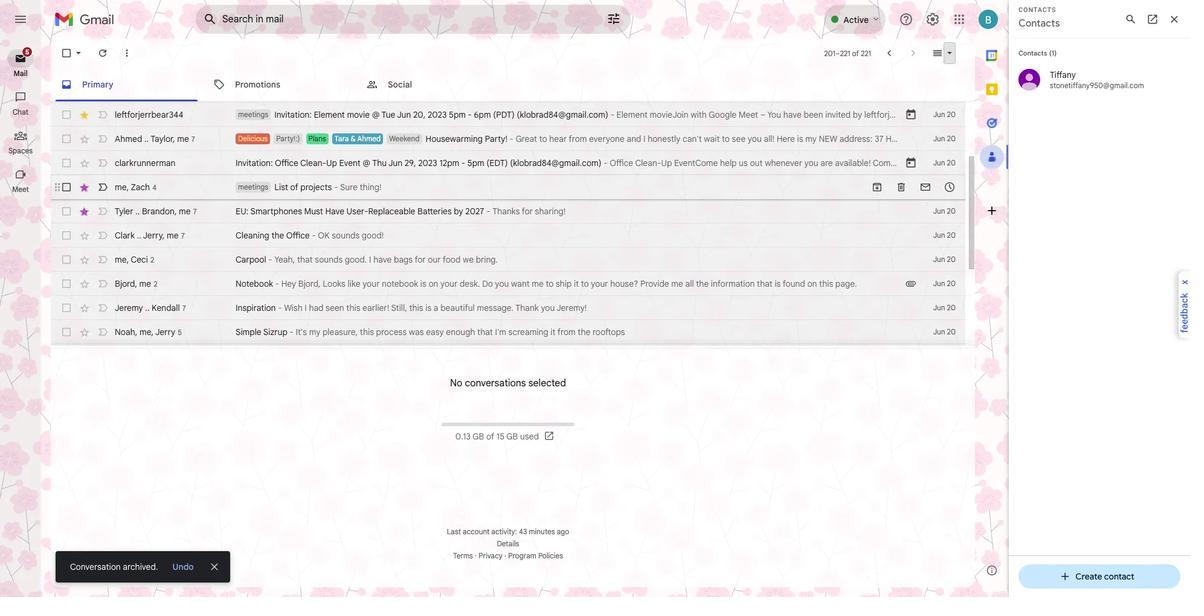 Task type: vqa. For each thing, say whether or not it's contained in the screenshot.
Looks
yes



Task type: describe. For each thing, give the bounding box(es) containing it.
ok
[[318, 230, 330, 241]]

row containing jeremy
[[51, 296, 966, 320]]

2 for ceci
[[150, 255, 154, 264]]

cleaning the office - ok sounds good!
[[236, 230, 384, 241]]

1 221 from the left
[[840, 49, 850, 58]]

20 for ok sounds good!
[[947, 231, 956, 240]]

our
[[428, 254, 441, 265]]

- left 'ok'
[[312, 230, 316, 241]]

0 horizontal spatial you
[[495, 279, 509, 289]]

program
[[508, 552, 536, 561]]

bays
[[923, 134, 941, 144]]

, left ceci
[[127, 254, 129, 265]]

0 vertical spatial office
[[275, 158, 298, 169]]

calendar event image
[[905, 157, 917, 169]]

of for projects
[[290, 182, 298, 193]]

brandon
[[142, 206, 175, 217]]

- down everyone
[[604, 158, 608, 169]]

you for thank
[[541, 303, 555, 314]]

to left the ship
[[546, 279, 554, 289]]

12pm
[[440, 158, 459, 169]]

noah
[[115, 327, 135, 337]]

bjord
[[115, 278, 135, 289]]

is left a
[[426, 303, 432, 314]]

primary tab
[[51, 68, 202, 102]]

20 for hey bjord, looks like your notebook is on your desk. do you want me to ship it to your house? provide me all the information that is found on this page.
[[947, 279, 956, 288]]

37
[[875, 134, 884, 144]]

- up everyone
[[611, 109, 614, 120]]

this left process
[[360, 327, 374, 338]]

- right 2027
[[486, 206, 490, 217]]

provide
[[640, 279, 669, 289]]

(edt)
[[487, 158, 508, 169]]

1 jun 20 from the top
[[933, 110, 956, 119]]

me , zach 4
[[115, 182, 157, 192]]

sure
[[340, 182, 358, 193]]

0 horizontal spatial that
[[297, 254, 313, 265]]

1 horizontal spatial the
[[578, 327, 591, 338]]

5 row from the top
[[51, 175, 966, 199]]

event
[[339, 158, 361, 169]]

details
[[497, 540, 519, 549]]

i'm
[[495, 327, 506, 338]]

bring.
[[476, 254, 498, 265]]

to left see
[[722, 134, 730, 144]]

has attachment image
[[905, 278, 917, 290]]

all!
[[764, 134, 775, 144]]

this right seen
[[346, 303, 360, 314]]

meetings for invitation:
[[238, 110, 268, 119]]

privacy link
[[479, 552, 503, 561]]

sizrup
[[263, 327, 288, 338]]

social
[[388, 79, 412, 90]]

1 vertical spatial sounds
[[315, 254, 343, 265]]

spaces heading
[[0, 146, 41, 156]]

2 for me
[[154, 279, 157, 289]]

0 horizontal spatial invitation:
[[236, 158, 273, 169]]

, up clark .. jerry , me 7
[[175, 206, 177, 217]]

this left 'page.'
[[819, 279, 833, 289]]

delicious
[[238, 134, 268, 143]]

account
[[463, 527, 490, 537]]

kendall
[[152, 302, 180, 313]]

0 horizontal spatial it
[[551, 327, 556, 338]]

cleaning
[[236, 230, 269, 241]]

1 horizontal spatial for
[[522, 206, 533, 217]]

terms link
[[453, 552, 473, 561]]

thing!
[[360, 182, 382, 193]]

toggle split pane mode image
[[932, 47, 944, 59]]

bjord , me 2
[[115, 278, 157, 289]]

2 20 from the top
[[947, 134, 956, 143]]

3 jun 20 from the top
[[933, 158, 956, 167]]

20 for thanks for sharing!
[[947, 207, 956, 216]]

inspiration - wish i had seen this earlier! still, this is a beautiful message. thank you jeremy!
[[236, 303, 587, 314]]

like
[[348, 279, 360, 289]]

noah , me , jerry 5
[[115, 327, 182, 337]]

good.
[[345, 254, 367, 265]]

to left hear
[[539, 134, 547, 144]]

advanced search options image
[[602, 7, 626, 31]]

see
[[732, 134, 746, 144]]

- left yeah, at the top left of page
[[268, 254, 272, 265]]

0.13
[[455, 432, 471, 443]]

0 vertical spatial sounds
[[332, 230, 360, 241]]

- left the sure
[[334, 182, 338, 193]]

food
[[443, 254, 461, 265]]

2 hampton from the left
[[956, 134, 991, 144]]

archived.
[[123, 562, 158, 573]]

i left had
[[305, 303, 307, 314]]

a
[[434, 303, 438, 314]]

1 horizontal spatial that
[[477, 327, 493, 338]]

tue
[[382, 109, 395, 120]]

program policies link
[[508, 552, 563, 561]]

promotions tab
[[204, 68, 356, 102]]

great
[[516, 134, 537, 144]]

clean-
[[300, 158, 326, 169]]

promotions
[[235, 79, 280, 90]]

1 vertical spatial (klobrad84@gmail.com)
[[510, 158, 602, 169]]

me left all
[[671, 279, 683, 289]]

tara
[[335, 134, 349, 143]]

up
[[326, 158, 337, 169]]

me right taylor
[[177, 133, 189, 144]]

yeah,
[[274, 254, 295, 265]]

search in mail image
[[199, 8, 221, 30]]

here
[[777, 134, 795, 144]]

jun 20 for wish i had seen this earlier! still, this is a beautiful message. thank you jeremy!
[[933, 303, 956, 312]]

me right want
[[532, 279, 544, 289]]

clarkrunnerman
[[115, 158, 176, 169]]

spaces
[[8, 146, 33, 155]]

undo
[[173, 562, 194, 573]]

0 horizontal spatial @
[[363, 158, 370, 169]]

8 row from the top
[[51, 248, 966, 272]]

party!:)
[[276, 134, 300, 143]]

0 horizontal spatial have
[[374, 254, 392, 265]]

all
[[685, 279, 694, 289]]

eu:
[[236, 206, 249, 217]]

activity:
[[491, 527, 517, 537]]

row containing noah
[[51, 320, 966, 344]]

meet heading
[[0, 185, 41, 195]]

calendar event image
[[905, 109, 917, 121]]

thanks
[[493, 206, 520, 217]]

2 jun 20 from the top
[[933, 134, 956, 143]]

main menu image
[[13, 12, 28, 27]]

- left great
[[510, 134, 514, 144]]

ago
[[557, 527, 569, 537]]

policies
[[538, 552, 563, 561]]

7 for jerry
[[181, 231, 185, 240]]

1 vertical spatial jerry
[[155, 327, 175, 337]]

house?
[[610, 279, 638, 289]]

will
[[1056, 134, 1068, 144]]

thu
[[372, 158, 387, 169]]

terms
[[453, 552, 473, 561]]

screaming
[[509, 327, 549, 338]]

i right 'good.'
[[369, 254, 371, 265]]

1 vertical spatial my
[[309, 327, 321, 338]]

- left 6pm
[[468, 109, 472, 120]]

2 · from the left
[[505, 552, 506, 561]]

row containing tyler
[[51, 199, 966, 224]]

meetings for list
[[238, 182, 268, 192]]

minutes
[[529, 527, 555, 537]]

hear
[[549, 134, 567, 144]]

tab list inside the no conversations selected main content
[[51, 68, 975, 102]]

want
[[511, 279, 530, 289]]

1 vertical spatial the
[[696, 279, 709, 289]]

1 horizontal spatial @
[[372, 109, 380, 120]]

sharing!
[[535, 206, 566, 217]]

, down leftforjerrbear344
[[173, 133, 175, 144]]

2027
[[465, 206, 484, 217]]

invitation: office clean-up event @ thu jun 29, 2023 12pm - 5pm (edt) (klobrad84@gmail.com) -
[[236, 158, 610, 169]]

side panel section
[[975, 39, 1009, 588]]

this right still,
[[409, 303, 423, 314]]

- left hey
[[275, 279, 279, 289]]

was
[[409, 327, 424, 338]]

clark .. jerry , me 7
[[115, 230, 185, 241]]

found
[[783, 279, 805, 289]]

, down me , ceci 2
[[135, 278, 137, 289]]

last
[[447, 527, 461, 537]]

11946
[[1029, 134, 1050, 144]]

settings image
[[926, 12, 940, 27]]

1 hampton from the left
[[886, 134, 921, 144]]

jun 20 for thanks for sharing!
[[933, 207, 956, 216]]

Search in mail search field
[[196, 5, 631, 34]]

enough
[[446, 327, 475, 338]]

ny
[[1016, 134, 1027, 144]]

row containing bjord
[[51, 272, 966, 296]]



Task type: locate. For each thing, give the bounding box(es) containing it.
chat
[[13, 108, 28, 117]]

the left the 'rooftops' at the bottom of the page
[[578, 327, 591, 338]]

office
[[275, 158, 298, 169], [286, 230, 310, 241]]

1 · from the left
[[475, 552, 477, 561]]

invitation:
[[274, 109, 312, 120], [236, 158, 273, 169]]

12 row from the top
[[51, 344, 966, 369]]

you right thank at the left bottom
[[541, 303, 555, 314]]

batteries
[[418, 206, 452, 217]]

2 inside bjord , me 2
[[154, 279, 157, 289]]

5
[[25, 48, 29, 56], [178, 328, 182, 337]]

2 inside me , ceci 2
[[150, 255, 154, 264]]

1 horizontal spatial have
[[1070, 134, 1089, 144]]

bays,
[[993, 134, 1014, 144]]

1 horizontal spatial 221
[[861, 49, 871, 58]]

1 vertical spatial have
[[374, 254, 392, 265]]

1 horizontal spatial my
[[806, 134, 817, 144]]

1 vertical spatial 5
[[178, 328, 182, 337]]

0 vertical spatial from
[[569, 134, 587, 144]]

(klobrad84@gmail.com) down hear
[[510, 158, 602, 169]]

undo link
[[168, 556, 199, 578]]

0 vertical spatial 2023
[[428, 109, 447, 120]]

have right will
[[1070, 134, 1089, 144]]

gmail image
[[54, 7, 120, 31]]

3 row from the top
[[51, 127, 1135, 151]]

None checkbox
[[60, 47, 73, 59], [60, 109, 73, 121], [60, 133, 73, 145], [60, 181, 73, 193], [60, 205, 73, 218], [60, 230, 73, 242], [60, 254, 73, 266], [60, 326, 73, 338], [60, 47, 73, 59], [60, 109, 73, 121], [60, 133, 73, 145], [60, 181, 73, 193], [60, 205, 73, 218], [60, 230, 73, 242], [60, 254, 73, 266], [60, 326, 73, 338]]

must
[[304, 206, 323, 217]]

refresh image
[[97, 47, 109, 59]]

5 20 from the top
[[947, 231, 956, 240]]

20
[[947, 110, 956, 119], [947, 134, 956, 143], [947, 158, 956, 167], [947, 207, 956, 216], [947, 231, 956, 240], [947, 255, 956, 264], [947, 279, 956, 288], [947, 303, 956, 312], [947, 327, 956, 337]]

toolbar
[[865, 181, 962, 193]]

2 horizontal spatial that
[[757, 279, 773, 289]]

2 on from the left
[[808, 279, 817, 289]]

221
[[840, 49, 850, 58], [861, 49, 871, 58]]

, down "brandon" in the left top of the page
[[162, 230, 165, 241]]

20 for it's my pleasure, this process was easy enough that i'm screaming it from the rooftops
[[947, 327, 956, 337]]

mail heading
[[0, 69, 41, 79]]

4 20 from the top
[[947, 207, 956, 216]]

1 on from the left
[[429, 279, 438, 289]]

0 vertical spatial jerry
[[143, 230, 162, 241]]

jun 20 for yeah, that sounds good. i have bags for our food we bring.
[[933, 255, 956, 264]]

you
[[748, 134, 762, 144], [495, 279, 509, 289], [541, 303, 555, 314]]

8 jun 20 from the top
[[933, 303, 956, 312]]

i left will
[[1052, 134, 1054, 144]]

meetings inside meetings list of projects - sure thing!
[[238, 182, 268, 192]]

1 vertical spatial for
[[415, 254, 426, 265]]

5 jun 20 from the top
[[933, 231, 956, 240]]

0 horizontal spatial on
[[429, 279, 438, 289]]

7 for taylor
[[191, 134, 195, 144]]

social tab
[[356, 68, 509, 102]]

privacy
[[479, 552, 503, 561]]

7 inside tyler .. brandon , me 7
[[193, 207, 197, 216]]

me right "brandon" in the left top of the page
[[179, 206, 191, 217]]

bags
[[394, 254, 413, 265]]

1 vertical spatial office
[[286, 230, 310, 241]]

row containing clark
[[51, 224, 966, 248]]

wish
[[284, 303, 303, 314]]

of right list at the left top
[[290, 182, 298, 193]]

weekend
[[389, 134, 420, 143]]

your right like
[[363, 279, 380, 289]]

hey
[[281, 279, 296, 289]]

2 meetings from the top
[[238, 182, 268, 192]]

5 inside noah , me , jerry 5
[[178, 328, 182, 337]]

1 horizontal spatial gb
[[507, 432, 518, 443]]

2 right ceci
[[150, 255, 154, 264]]

0 horizontal spatial the
[[272, 230, 284, 241]]

jun 20 for hey bjord, looks like your notebook is on your desk. do you want me to ship it to your house? provide me all the information that is found on this page.
[[933, 279, 956, 288]]

- right 12pm
[[462, 158, 465, 169]]

0 vertical spatial that
[[297, 254, 313, 265]]

1 meetings from the top
[[238, 110, 268, 119]]

0 vertical spatial the
[[272, 230, 284, 241]]

7 20 from the top
[[947, 279, 956, 288]]

7 inside clark .. jerry , me 7
[[181, 231, 185, 240]]

(klobrad84@gmail.com)
[[517, 109, 608, 120], [510, 158, 602, 169]]

0 horizontal spatial ahmed
[[115, 133, 142, 144]]

projects
[[301, 182, 332, 193]]

me right bjord
[[139, 278, 151, 289]]

tara & ahmed
[[335, 134, 381, 143]]

seen
[[326, 303, 344, 314]]

process
[[376, 327, 407, 338]]

for right thanks
[[522, 206, 533, 217]]

1 horizontal spatial 5
[[178, 328, 182, 337]]

7 inside jeremy .. kendall 7
[[182, 304, 186, 313]]

you for see
[[748, 134, 762, 144]]

5 up mail
[[25, 48, 29, 56]]

bjord,
[[298, 279, 321, 289]]

4 jun 20 from the top
[[933, 207, 956, 216]]

plans
[[308, 134, 326, 143]]

1 horizontal spatial it
[[574, 279, 579, 289]]

6 row from the top
[[51, 199, 966, 224]]

from down jeremy!
[[558, 327, 576, 338]]

0 vertical spatial @
[[372, 109, 380, 120]]

we
[[463, 254, 474, 265]]

1 row from the top
[[51, 79, 966, 103]]

earlier!
[[363, 303, 389, 314]]

7 right taylor
[[191, 134, 195, 144]]

0 horizontal spatial ·
[[475, 552, 477, 561]]

address:
[[840, 134, 873, 144]]

i right and
[[644, 134, 646, 144]]

, left zach
[[127, 182, 129, 192]]

it's
[[296, 327, 307, 338]]

meetings up delicious
[[238, 110, 268, 119]]

jeremy
[[115, 302, 143, 313]]

1 horizontal spatial hampton
[[956, 134, 991, 144]]

still,
[[391, 303, 407, 314]]

2 gb from the left
[[507, 432, 518, 443]]

that right yeah, at the top left of page
[[297, 254, 313, 265]]

ahmed up "clarkrunnerman"
[[115, 133, 142, 144]]

you right do
[[495, 279, 509, 289]]

0 vertical spatial it
[[574, 279, 579, 289]]

0 horizontal spatial gb
[[473, 432, 484, 443]]

1 vertical spatial @
[[363, 158, 370, 169]]

jun 20 for it's my pleasure, this process was easy enough that i'm screaming it from the rooftops
[[933, 327, 956, 337]]

0 vertical spatial have
[[1070, 134, 1089, 144]]

from right hear
[[569, 134, 587, 144]]

meet
[[12, 185, 29, 194]]

1 horizontal spatial on
[[808, 279, 817, 289]]

5 link
[[7, 47, 34, 68]]

conversation archived.
[[70, 562, 158, 573]]

party!
[[485, 134, 508, 144]]

tab list
[[975, 39, 1009, 554], [51, 68, 975, 102]]

housewarming
[[426, 134, 483, 144]]

1 horizontal spatial invitation:
[[274, 109, 312, 120]]

to
[[539, 134, 547, 144], [722, 134, 730, 144], [546, 279, 554, 289], [581, 279, 589, 289]]

row
[[51, 79, 966, 103], [51, 103, 966, 127], [51, 127, 1135, 151], [51, 151, 966, 175], [51, 175, 966, 199], [51, 199, 966, 224], [51, 224, 966, 248], [51, 248, 966, 272], [51, 272, 966, 296], [51, 296, 966, 320], [51, 320, 966, 344], [51, 344, 966, 369]]

6pm
[[474, 109, 491, 120]]

eu: smartphones must have user-replaceable batteries by 2027 - thanks for sharing!
[[236, 206, 566, 217]]

this
[[819, 279, 833, 289], [346, 303, 360, 314], [409, 303, 423, 314], [360, 327, 374, 338]]

5pm left (edt)
[[468, 158, 484, 169]]

on down the 'our'
[[429, 279, 438, 289]]

on right found at the top right of page
[[808, 279, 817, 289]]

hampton
[[886, 134, 921, 144], [956, 134, 991, 144]]

invitation: up party!:)
[[274, 109, 312, 120]]

0 vertical spatial my
[[806, 134, 817, 144]]

7 row from the top
[[51, 224, 966, 248]]

0 vertical spatial 2
[[150, 255, 154, 264]]

0 vertical spatial you
[[748, 134, 762, 144]]

0 horizontal spatial my
[[309, 327, 321, 338]]

3 your from the left
[[591, 279, 608, 289]]

0 horizontal spatial for
[[415, 254, 426, 265]]

my left 'new' at top
[[806, 134, 817, 144]]

hampton right 37
[[886, 134, 921, 144]]

-
[[468, 109, 472, 120], [611, 109, 614, 120], [510, 134, 514, 144], [462, 158, 465, 169], [604, 158, 608, 169], [334, 182, 338, 193], [486, 206, 490, 217], [312, 230, 316, 241], [268, 254, 272, 265], [275, 279, 279, 289], [278, 303, 282, 314], [290, 327, 294, 338]]

9 row from the top
[[51, 272, 966, 296]]

0 horizontal spatial of
[[290, 182, 298, 193]]

20 for wish i had seen this earlier! still, this is a beautiful message. thank you jeremy!
[[947, 303, 956, 312]]

1 vertical spatial 5pm
[[468, 158, 484, 169]]

1 vertical spatial from
[[558, 327, 576, 338]]

1 horizontal spatial your
[[441, 279, 458, 289]]

no conversations selected
[[450, 378, 566, 390]]

notebook - hey bjord, looks like your notebook is on your desk. do you want me to ship it to your house? provide me all the information that is found on this page.
[[236, 279, 857, 289]]

7 down tyler .. brandon , me 7
[[181, 231, 185, 240]]

meetings inside meetings invitation: element movie @ tue jun 20, 2023 5pm - 6pm (pdt) (klobrad84@gmail.com) -
[[238, 110, 268, 119]]

221 left newer icon
[[861, 49, 871, 58]]

used
[[520, 432, 539, 443]]

7 right "brandon" in the left top of the page
[[193, 207, 197, 216]]

last account activity: 43 minutes ago details terms · privacy · program policies
[[447, 527, 569, 561]]

1 vertical spatial 2
[[154, 279, 157, 289]]

toolbar inside the no conversations selected main content
[[865, 181, 962, 193]]

2 horizontal spatial your
[[591, 279, 608, 289]]

1 gb from the left
[[473, 432, 484, 443]]

row containing clarkrunnerman
[[51, 151, 966, 175]]

0 vertical spatial (klobrad84@gmail.com)
[[517, 109, 608, 120]]

rooftops
[[593, 327, 625, 338]]

2023
[[428, 109, 447, 120], [418, 158, 437, 169]]

is right notebook
[[420, 279, 427, 289]]

0 horizontal spatial 221
[[840, 49, 850, 58]]

information
[[711, 279, 755, 289]]

10 row from the top
[[51, 296, 966, 320]]

chat heading
[[0, 108, 41, 117]]

1 your from the left
[[363, 279, 380, 289]]

2 row from the top
[[51, 103, 966, 127]]

6 jun 20 from the top
[[933, 255, 956, 264]]

for left the 'our'
[[415, 254, 426, 265]]

@ left thu
[[363, 158, 370, 169]]

simple
[[236, 327, 261, 338]]

is right here
[[797, 134, 803, 144]]

newer image
[[883, 47, 895, 59]]

0 horizontal spatial 5
[[25, 48, 29, 56]]

3 20 from the top
[[947, 158, 956, 167]]

1 vertical spatial invitation:
[[236, 158, 273, 169]]

housewarming party! - great to hear from everyone and i honestly can't wait to see you all! here is my new address: 37 hampton bays dr, hampton bays, ny 11946 i will have balloons ou
[[426, 134, 1135, 144]]

me left ceci
[[115, 254, 127, 265]]

had
[[309, 303, 324, 314]]

1 horizontal spatial 5pm
[[468, 158, 484, 169]]

hampton right dr,
[[956, 134, 991, 144]]

navigation
[[0, 39, 42, 598]]

.. for jerry
[[137, 230, 141, 241]]

no conversations selected main content
[[51, 0, 1135, 588]]

@ left the tue
[[372, 109, 380, 120]]

ou
[[1125, 134, 1135, 144]]

inspiration
[[236, 303, 276, 314]]

row containing leftforjerrbear344
[[51, 103, 966, 127]]

0 horizontal spatial your
[[363, 279, 380, 289]]

2 vertical spatial that
[[477, 327, 493, 338]]

conversations
[[465, 378, 526, 390]]

1 20 from the top
[[947, 110, 956, 119]]

it right the ship
[[574, 279, 579, 289]]

jerry down tyler .. brandon , me 7
[[143, 230, 162, 241]]

office down party!:)
[[275, 158, 298, 169]]

11 row from the top
[[51, 320, 966, 344]]

, down jeremy .. kendall 7
[[151, 327, 154, 337]]

2 221 from the left
[[861, 49, 871, 58]]

support image
[[899, 12, 914, 27]]

me left zach
[[115, 182, 127, 192]]

1 vertical spatial meetings
[[238, 182, 268, 192]]

invitation: down delicious
[[236, 158, 273, 169]]

·
[[475, 552, 477, 561], [505, 552, 506, 561]]

sounds
[[332, 230, 360, 241], [315, 254, 343, 265]]

- left "wish"
[[278, 303, 282, 314]]

that left found at the top right of page
[[757, 279, 773, 289]]

gb right 0.13 at the bottom left of the page
[[473, 432, 484, 443]]

2
[[150, 255, 154, 264], [154, 279, 157, 289]]

Search in mail text field
[[222, 13, 573, 25]]

2 your from the left
[[441, 279, 458, 289]]

1 horizontal spatial you
[[541, 303, 555, 314]]

notebook
[[382, 279, 418, 289]]

you left all!
[[748, 134, 762, 144]]

jerry down "kendall"
[[155, 327, 175, 337]]

ceci
[[131, 254, 148, 265]]

1 vertical spatial 2023
[[418, 158, 437, 169]]

7 jun 20 from the top
[[933, 279, 956, 288]]

1 vertical spatial you
[[495, 279, 509, 289]]

1 horizontal spatial ·
[[505, 552, 506, 561]]

me right noah
[[140, 327, 151, 337]]

&
[[351, 134, 356, 143]]

have left the bags
[[374, 254, 392, 265]]

0 horizontal spatial hampton
[[886, 134, 921, 144]]

alert
[[19, 28, 990, 583]]

7 right "kendall"
[[182, 304, 186, 313]]

follow link to manage storage image
[[544, 431, 556, 443]]

2 vertical spatial the
[[578, 327, 591, 338]]

0 vertical spatial invitation:
[[274, 109, 312, 120]]

alert containing conversation archived.
[[19, 28, 990, 583]]

2 up jeremy .. kendall 7
[[154, 279, 157, 289]]

leftforjerrbear344
[[115, 109, 183, 120]]

2023 right 20,
[[428, 109, 447, 120]]

the down smartphones
[[272, 230, 284, 241]]

7 inside ahmed .. taylor , me 7
[[191, 134, 195, 144]]

that
[[297, 254, 313, 265], [757, 279, 773, 289], [477, 327, 493, 338]]

gb right 15
[[507, 432, 518, 443]]

7 for brandon
[[193, 207, 197, 216]]

–
[[836, 49, 840, 58]]

it right screaming
[[551, 327, 556, 338]]

· right terms 'link'
[[475, 552, 477, 561]]

the right all
[[696, 279, 709, 289]]

6 20 from the top
[[947, 255, 956, 264]]

5 down "kendall"
[[178, 328, 182, 337]]

(pdt)
[[493, 109, 515, 120]]

1 vertical spatial it
[[551, 327, 556, 338]]

is left found at the top right of page
[[775, 279, 781, 289]]

your left desk.
[[441, 279, 458, 289]]

4
[[152, 183, 157, 192]]

9 20 from the top
[[947, 327, 956, 337]]

5pm up the housewarming
[[449, 109, 466, 120]]

221 right 201
[[840, 49, 850, 58]]

1 horizontal spatial of
[[486, 432, 494, 443]]

4 row from the top
[[51, 151, 966, 175]]

jeremy!
[[557, 303, 587, 314]]

(klobrad84@gmail.com) up hear
[[517, 109, 608, 120]]

more image
[[121, 47, 133, 59]]

of left 15
[[486, 432, 494, 443]]

0 vertical spatial of
[[290, 182, 298, 193]]

beautiful
[[441, 303, 475, 314]]

None checkbox
[[60, 157, 73, 169], [60, 278, 73, 290], [60, 302, 73, 314], [60, 157, 73, 169], [60, 278, 73, 290], [60, 302, 73, 314]]

2 horizontal spatial you
[[748, 134, 762, 144]]

0 vertical spatial meetings
[[238, 110, 268, 119]]

to right the ship
[[581, 279, 589, 289]]

0 vertical spatial 5pm
[[449, 109, 466, 120]]

mail
[[14, 69, 28, 78]]

me down "brandon" in the left top of the page
[[167, 230, 179, 241]]

.. for brandon
[[135, 206, 140, 217]]

row containing ahmed
[[51, 127, 1135, 151]]

.. for kendall
[[145, 302, 150, 313]]

thank
[[516, 303, 539, 314]]

have
[[325, 206, 345, 217]]

0 horizontal spatial 5pm
[[449, 109, 466, 120]]

page.
[[836, 279, 857, 289]]

1 vertical spatial of
[[486, 432, 494, 443]]

that left the 'i'm'
[[477, 327, 493, 338]]

for
[[522, 206, 533, 217], [415, 254, 426, 265]]

, down jeremy
[[135, 327, 137, 337]]

.. for taylor
[[144, 133, 149, 144]]

· down details
[[505, 552, 506, 561]]

2 vertical spatial you
[[541, 303, 555, 314]]

jun 20 for ok sounds good!
[[933, 231, 956, 240]]

tab list containing primary
[[51, 68, 975, 102]]

message.
[[477, 303, 514, 314]]

1 vertical spatial that
[[757, 279, 773, 289]]

8 20 from the top
[[947, 303, 956, 312]]

ahmed right &
[[357, 134, 381, 143]]

can't
[[683, 134, 702, 144]]

of for 15
[[486, 432, 494, 443]]

sounds right 'ok'
[[332, 230, 360, 241]]

9 jun 20 from the top
[[933, 327, 956, 337]]

.. right clark
[[137, 230, 141, 241]]

ahmed .. taylor , me 7
[[115, 133, 195, 144]]

.. left taylor
[[144, 133, 149, 144]]

meetings up eu:
[[238, 182, 268, 192]]

zach
[[131, 182, 150, 192]]

20 for yeah, that sounds good. i have bags for our food we bring.
[[947, 255, 956, 264]]

0 vertical spatial for
[[522, 206, 533, 217]]

navigation containing mail
[[0, 39, 42, 598]]

.. right tyler
[[135, 206, 140, 217]]

is
[[797, 134, 803, 144], [420, 279, 427, 289], [775, 279, 781, 289], [426, 303, 432, 314]]

office left 'ok'
[[286, 230, 310, 241]]

- left it's on the left of page
[[290, 327, 294, 338]]

and
[[627, 134, 641, 144]]

2 horizontal spatial the
[[696, 279, 709, 289]]

1 horizontal spatial ahmed
[[357, 134, 381, 143]]

0 vertical spatial 5
[[25, 48, 29, 56]]

.. left "kendall"
[[145, 302, 150, 313]]



